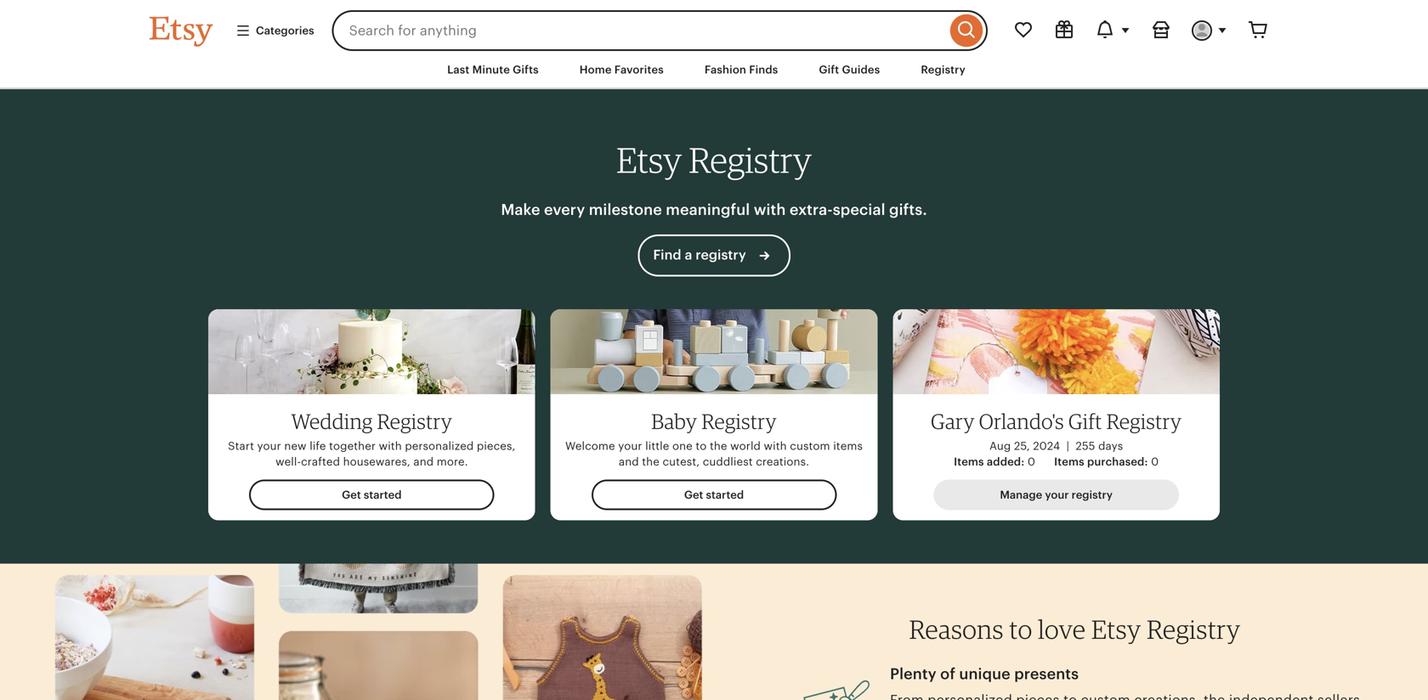 Task type: locate. For each thing, give the bounding box(es) containing it.
1 and from the left
[[413, 456, 434, 468]]

wedding
[[291, 409, 373, 434]]

a
[[685, 247, 692, 263]]

items
[[954, 456, 984, 468], [1054, 456, 1084, 468]]

baby
[[651, 409, 697, 434]]

0 horizontal spatial get started
[[342, 489, 402, 502]]

1 vertical spatial to
[[1009, 614, 1032, 645]]

little
[[645, 440, 669, 453]]

gift inside gary orlando's gift registry aug 25, 2024  |  255 days items added: 0 items purchased: 0
[[1068, 409, 1102, 434]]

etsy
[[616, 139, 682, 181], [1091, 614, 1141, 645]]

start
[[228, 440, 254, 453]]

1 horizontal spatial started
[[706, 489, 744, 502]]

255
[[1076, 440, 1095, 453]]

1 horizontal spatial get started
[[684, 489, 744, 502]]

get started button down cuddliest
[[591, 480, 837, 511]]

last minute gifts link
[[434, 54, 551, 85]]

items left 'added:'
[[954, 456, 984, 468]]

favorites
[[614, 63, 664, 76]]

none search field inside categories banner
[[332, 10, 988, 51]]

registry inside "manage your registry" link
[[1072, 489, 1113, 502]]

menu bar
[[119, 51, 1309, 89]]

the down little
[[642, 456, 660, 468]]

0 horizontal spatial get
[[342, 489, 361, 502]]

1 vertical spatial registry
[[1072, 489, 1113, 502]]

items down 255
[[1054, 456, 1084, 468]]

2 started from the left
[[706, 489, 744, 502]]

with up housewares,
[[379, 440, 402, 453]]

your inside baby registry welcome your little one to the world with custom items and the cutest, cuddliest creations.
[[618, 440, 642, 453]]

get started for wedding
[[342, 489, 402, 502]]

0 horizontal spatial get started button
[[249, 480, 494, 511]]

presents
[[1014, 665, 1079, 683]]

and left the cutest, in the left of the page
[[619, 456, 639, 468]]

gift
[[819, 63, 839, 76], [1068, 409, 1102, 434]]

registry inside find a registry button
[[696, 247, 746, 263]]

1 get started button from the left
[[249, 480, 494, 511]]

1 horizontal spatial the
[[710, 440, 727, 453]]

registry inside registry link
[[921, 63, 966, 76]]

your up 'well-'
[[257, 440, 281, 453]]

0 horizontal spatial registry
[[696, 247, 746, 263]]

gift up 255
[[1068, 409, 1102, 434]]

0 vertical spatial to
[[696, 440, 707, 453]]

registry
[[696, 247, 746, 263], [1072, 489, 1113, 502]]

1 get from the left
[[342, 489, 361, 502]]

0 horizontal spatial gift
[[819, 63, 839, 76]]

1 items from the left
[[954, 456, 984, 468]]

0 vertical spatial registry
[[696, 247, 746, 263]]

the up cuddliest
[[710, 440, 727, 453]]

1 horizontal spatial to
[[1009, 614, 1032, 645]]

plenty
[[890, 665, 937, 683]]

2 get started button from the left
[[591, 480, 837, 511]]

find a registry button
[[638, 235, 790, 276]]

0 vertical spatial etsy
[[616, 139, 682, 181]]

creations.
[[756, 456, 809, 468]]

gifts.
[[889, 201, 927, 218]]

every
[[544, 201, 585, 218]]

started down cuddliest
[[706, 489, 744, 502]]

2 get started from the left
[[684, 489, 744, 502]]

0 horizontal spatial etsy
[[616, 139, 682, 181]]

1 get started from the left
[[342, 489, 402, 502]]

meaningful
[[666, 201, 750, 218]]

1 vertical spatial the
[[642, 456, 660, 468]]

with inside baby registry welcome your little one to the world with custom items and the cutest, cuddliest creations.
[[764, 440, 787, 453]]

and
[[413, 456, 434, 468], [619, 456, 639, 468]]

your
[[257, 440, 281, 453], [618, 440, 642, 453], [1045, 489, 1069, 502]]

0 horizontal spatial to
[[696, 440, 707, 453]]

manage your registry
[[1000, 489, 1113, 502]]

with up creations.
[[764, 440, 787, 453]]

etsy registry
[[616, 139, 812, 181]]

items
[[833, 440, 863, 453]]

1 horizontal spatial get started button
[[591, 480, 837, 511]]

started
[[364, 489, 402, 502], [706, 489, 744, 502]]

get started down cuddliest
[[684, 489, 744, 502]]

1 horizontal spatial gift
[[1068, 409, 1102, 434]]

your for baby registry
[[618, 440, 642, 453]]

1 horizontal spatial your
[[618, 440, 642, 453]]

plenty of unique presents
[[890, 665, 1079, 683]]

days
[[1098, 440, 1123, 453]]

to
[[696, 440, 707, 453], [1009, 614, 1032, 645]]

guides
[[842, 63, 880, 76]]

to right one
[[696, 440, 707, 453]]

get started button
[[249, 480, 494, 511], [591, 480, 837, 511]]

and down personalized
[[413, 456, 434, 468]]

world
[[730, 440, 761, 453]]

last
[[447, 63, 470, 76]]

get started down housewares,
[[342, 489, 402, 502]]

pieces,
[[477, 440, 516, 453]]

gift guides link
[[806, 54, 893, 85]]

get started
[[342, 489, 402, 502], [684, 489, 744, 502]]

0 horizontal spatial and
[[413, 456, 434, 468]]

0 horizontal spatial your
[[257, 440, 281, 453]]

registry link
[[908, 54, 978, 85]]

of
[[940, 665, 955, 683]]

added:
[[987, 456, 1025, 468]]

get started button down housewares,
[[249, 480, 494, 511]]

with inside 'wedding registry start your new life together with personalized pieces, well-crafted housewares, and more.'
[[379, 440, 402, 453]]

0 horizontal spatial items
[[954, 456, 984, 468]]

2 0 from the left
[[1151, 456, 1159, 468]]

finds
[[749, 63, 778, 76]]

25,
[[1014, 440, 1030, 453]]

the
[[710, 440, 727, 453], [642, 456, 660, 468]]

reasons to love etsy registry
[[909, 614, 1241, 645]]

manage
[[1000, 489, 1042, 502]]

with left extra-
[[754, 201, 786, 218]]

0 down the 25,
[[1028, 456, 1035, 468]]

1 horizontal spatial 0
[[1151, 456, 1159, 468]]

get down the cutest, in the left of the page
[[684, 489, 703, 502]]

1 vertical spatial gift
[[1068, 409, 1102, 434]]

2 get from the left
[[684, 489, 703, 502]]

None search field
[[332, 10, 988, 51]]

get
[[342, 489, 361, 502], [684, 489, 703, 502]]

etsy right love
[[1091, 614, 1141, 645]]

registry right a
[[696, 247, 746, 263]]

2 and from the left
[[619, 456, 639, 468]]

to inside baby registry welcome your little one to the world with custom items and the cutest, cuddliest creations.
[[696, 440, 707, 453]]

fashion finds link
[[692, 54, 791, 85]]

last minute gifts
[[447, 63, 539, 76]]

0 vertical spatial gift
[[819, 63, 839, 76]]

0 horizontal spatial 0
[[1028, 456, 1035, 468]]

your inside 'wedding registry start your new life together with personalized pieces, well-crafted housewares, and more.'
[[257, 440, 281, 453]]

0 horizontal spatial started
[[364, 489, 402, 502]]

home favorites
[[579, 63, 664, 76]]

get for wedding
[[342, 489, 361, 502]]

fashion finds
[[705, 63, 778, 76]]

registry inside baby registry welcome your little one to the world with custom items and the cutest, cuddliest creations.
[[702, 409, 777, 434]]

get down housewares,
[[342, 489, 361, 502]]

gift left 'guides'
[[819, 63, 839, 76]]

0 vertical spatial the
[[710, 440, 727, 453]]

1 horizontal spatial and
[[619, 456, 639, 468]]

registry
[[921, 63, 966, 76], [689, 139, 812, 181], [377, 409, 452, 434], [702, 409, 777, 434], [1106, 409, 1182, 434], [1147, 614, 1241, 645]]

your left little
[[618, 440, 642, 453]]

0 right purchased:
[[1151, 456, 1159, 468]]

started down housewares,
[[364, 489, 402, 502]]

orlando's
[[979, 409, 1064, 434]]

etsy up the milestone
[[616, 139, 682, 181]]

housewares,
[[343, 456, 410, 468]]

with
[[754, 201, 786, 218], [379, 440, 402, 453], [764, 440, 787, 453]]

0
[[1028, 456, 1035, 468], [1151, 456, 1159, 468]]

1 horizontal spatial get
[[684, 489, 703, 502]]

to left love
[[1009, 614, 1032, 645]]

your inside "manage your registry" link
[[1045, 489, 1069, 502]]

registry down purchased:
[[1072, 489, 1113, 502]]

1 horizontal spatial etsy
[[1091, 614, 1141, 645]]

1 vertical spatial etsy
[[1091, 614, 1141, 645]]

categories banner
[[119, 0, 1309, 51]]

2 horizontal spatial your
[[1045, 489, 1069, 502]]

make
[[501, 201, 540, 218]]

1 started from the left
[[364, 489, 402, 502]]

your right manage in the bottom right of the page
[[1045, 489, 1069, 502]]

1 horizontal spatial items
[[1054, 456, 1084, 468]]

1 horizontal spatial registry
[[1072, 489, 1113, 502]]



Task type: vqa. For each thing, say whether or not it's contained in the screenshot.
banner
no



Task type: describe. For each thing, give the bounding box(es) containing it.
gift inside 'link'
[[819, 63, 839, 76]]

0 horizontal spatial the
[[642, 456, 660, 468]]

manage your registry link
[[934, 480, 1179, 511]]

special
[[833, 201, 885, 218]]

milestone
[[589, 201, 662, 218]]

find a registry
[[653, 247, 749, 263]]

2 items from the left
[[1054, 456, 1084, 468]]

started for wedding
[[364, 489, 402, 502]]

one
[[672, 440, 693, 453]]

extra-
[[790, 201, 833, 218]]

custom
[[790, 440, 830, 453]]

new
[[284, 440, 307, 453]]

love
[[1038, 614, 1086, 645]]

life
[[310, 440, 326, 453]]

reasons
[[909, 614, 1004, 645]]

2024
[[1033, 440, 1060, 453]]

get started button for wedding
[[249, 480, 494, 511]]

registry inside 'wedding registry start your new life together with personalized pieces, well-crafted housewares, and more.'
[[377, 409, 452, 434]]

more.
[[437, 456, 468, 468]]

started for baby
[[706, 489, 744, 502]]

home favorites link
[[567, 54, 677, 85]]

minute
[[472, 63, 510, 76]]

fashion
[[705, 63, 746, 76]]

home
[[579, 63, 612, 76]]

make every milestone meaningful with extra-special gifts.
[[501, 201, 927, 218]]

registry for find a registry
[[696, 247, 746, 263]]

aug
[[989, 440, 1011, 453]]

and inside baby registry welcome your little one to the world with custom items and the cutest, cuddliest creations.
[[619, 456, 639, 468]]

well-
[[276, 456, 301, 468]]

get started for baby
[[684, 489, 744, 502]]

1 0 from the left
[[1028, 456, 1035, 468]]

gary orlando's gift registry aug 25, 2024  |  255 days items added: 0 items purchased: 0
[[931, 409, 1182, 468]]

unique
[[959, 665, 1011, 683]]

categories
[[256, 24, 314, 37]]

registry for manage your registry
[[1072, 489, 1113, 502]]

your for wedding registry
[[257, 440, 281, 453]]

baby registry welcome your little one to the world with custom items and the cutest, cuddliest creations.
[[565, 409, 863, 468]]

get for baby
[[684, 489, 703, 502]]

and inside 'wedding registry start your new life together with personalized pieces, well-crafted housewares, and more.'
[[413, 456, 434, 468]]

wedding registry start your new life together with personalized pieces, well-crafted housewares, and more.
[[228, 409, 516, 468]]

personalized
[[405, 440, 474, 453]]

together
[[329, 440, 376, 453]]

get started button for baby
[[591, 480, 837, 511]]

categories button
[[223, 15, 327, 46]]

cutest,
[[663, 456, 700, 468]]

gifts
[[513, 63, 539, 76]]

purchased:
[[1087, 456, 1148, 468]]

registry inside gary orlando's gift registry aug 25, 2024  |  255 days items added: 0 items purchased: 0
[[1106, 409, 1182, 434]]

crafted
[[301, 456, 340, 468]]

cuddliest
[[703, 456, 753, 468]]

gift guides
[[819, 63, 880, 76]]

Search for anything text field
[[332, 10, 946, 51]]

gary
[[931, 409, 975, 434]]

menu bar containing last minute gifts
[[119, 51, 1309, 89]]

welcome
[[565, 440, 615, 453]]

find
[[653, 247, 681, 263]]



